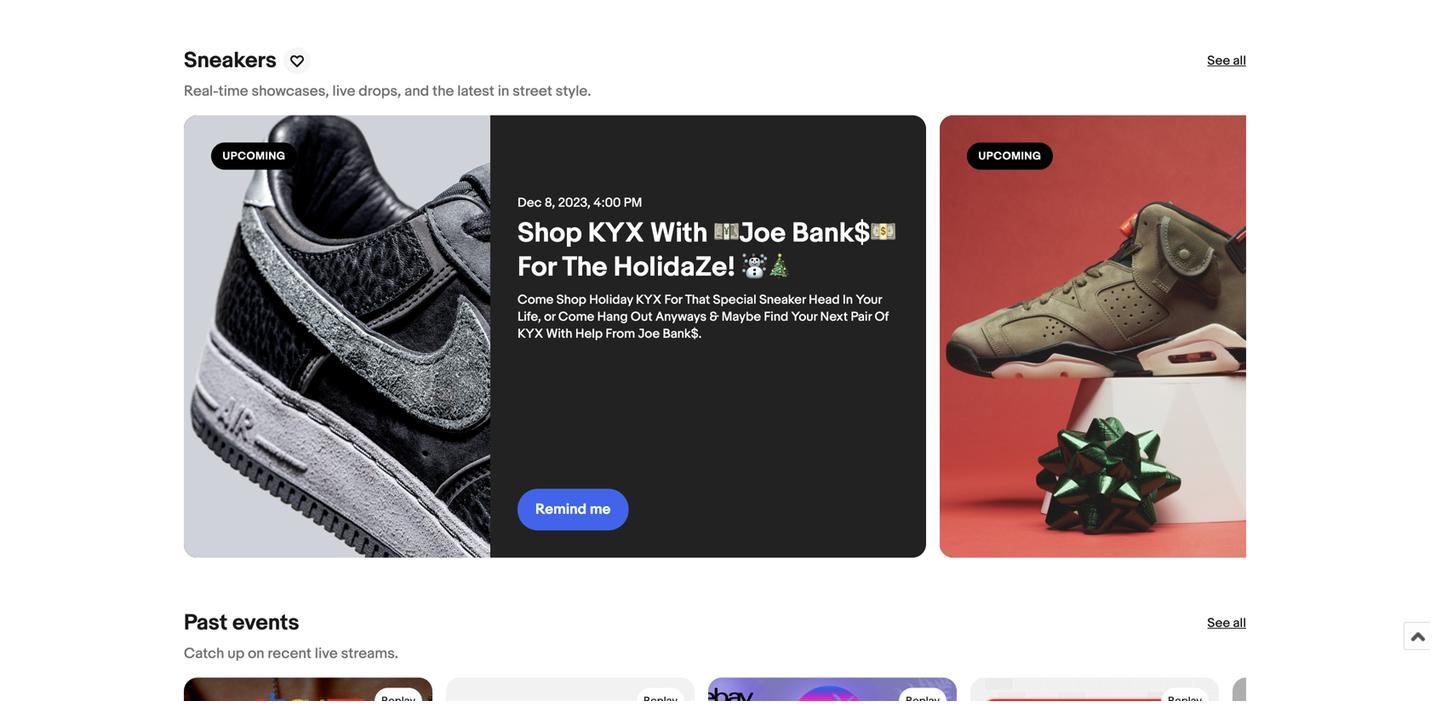 Task type: locate. For each thing, give the bounding box(es) containing it.
your
[[856, 292, 882, 308], [792, 309, 818, 325]]

see for real-time showcases, live drops, and the latest in street style.
[[1208, 53, 1231, 68]]

come
[[518, 292, 554, 308], [559, 309, 595, 325]]

the
[[433, 83, 454, 100]]

2 upcoming from the left
[[979, 150, 1042, 163]]

0 vertical spatial shop
[[518, 217, 582, 250]]

kyx
[[588, 217, 644, 250], [636, 292, 662, 308], [518, 327, 543, 342]]

see all for real-time showcases, live drops, and the latest in street style.
[[1208, 53, 1247, 68]]

live right recent
[[315, 645, 338, 663]]

live
[[332, 83, 355, 100], [315, 645, 338, 663]]

remind me
[[536, 501, 611, 519]]

1 see from the top
[[1208, 53, 1231, 68]]

2 see from the top
[[1208, 616, 1231, 631]]

see all for catch up on recent live streams.
[[1208, 616, 1247, 631]]

find
[[764, 309, 789, 325]]

shop down 8,
[[518, 217, 582, 250]]

2 vertical spatial kyx
[[518, 327, 543, 342]]

all
[[1233, 53, 1247, 68], [1233, 616, 1247, 631]]

upcoming
[[223, 150, 286, 163], [979, 150, 1042, 163]]

1 horizontal spatial with
[[650, 217, 708, 250]]

💴joe
[[714, 217, 786, 250]]

☃️🎄
[[742, 251, 793, 284]]

1 horizontal spatial for
[[665, 292, 682, 308]]

live left drops,
[[332, 83, 355, 100]]

1 horizontal spatial upcoming
[[979, 150, 1042, 163]]

0 horizontal spatial your
[[792, 309, 818, 325]]

1 horizontal spatial your
[[856, 292, 882, 308]]

see all link for real-time showcases, live drops, and the latest in street style.
[[1208, 52, 1247, 69]]

2 see all from the top
[[1208, 616, 1247, 631]]

for up 'anyways'
[[665, 292, 682, 308]]

in
[[498, 83, 509, 100]]

see
[[1208, 53, 1231, 68], [1208, 616, 1231, 631]]

1 all from the top
[[1233, 53, 1247, 68]]

with
[[650, 217, 708, 250], [546, 327, 573, 342]]

help
[[576, 327, 603, 342]]

with down or
[[546, 327, 573, 342]]

1 vertical spatial see
[[1208, 616, 1231, 631]]

see all
[[1208, 53, 1247, 68], [1208, 616, 1247, 631]]

latest
[[457, 83, 495, 100]]

on
[[248, 645, 264, 663]]

drops,
[[359, 83, 401, 100]]

0 vertical spatial see all link
[[1208, 52, 1247, 69]]

2 all from the top
[[1233, 616, 1247, 631]]

your up pair
[[856, 292, 882, 308]]

0 horizontal spatial come
[[518, 292, 554, 308]]

1 vertical spatial see all link
[[1208, 615, 1247, 632]]

see all link
[[1208, 52, 1247, 69], [1208, 615, 1247, 632]]

and
[[405, 83, 429, 100]]

0 vertical spatial for
[[518, 251, 556, 284]]

catch
[[184, 645, 224, 663]]

0 horizontal spatial upcoming
[[223, 150, 286, 163]]

1 vertical spatial see all
[[1208, 616, 1247, 631]]

1 vertical spatial for
[[665, 292, 682, 308]]

1 vertical spatial live
[[315, 645, 338, 663]]

your down the head
[[792, 309, 818, 325]]

0 vertical spatial see
[[1208, 53, 1231, 68]]

all for catch up on recent live streams.
[[1233, 616, 1247, 631]]

anyways
[[656, 309, 707, 325]]

street
[[513, 83, 553, 100]]

for left the at top left
[[518, 251, 556, 284]]

shop kyx with 💴joe bank$💵 for the holidaze! ☃️🎄 image
[[184, 115, 490, 558]]

for
[[518, 251, 556, 284], [665, 292, 682, 308]]

kyx down life,
[[518, 327, 543, 342]]

dec 8, 2023, 4:00 pm shop kyx with 💴joe bank$💵 for the holidaze! ☃️🎄 come shop holiday kyx for that special sneaker head in your life, or come hang out anyways & maybe find your next pair of kyx with help from joe bank$.
[[518, 195, 902, 342]]

from
[[606, 327, 635, 342]]

see all link for catch up on recent live streams.
[[1208, 615, 1247, 632]]

come up help
[[559, 309, 595, 325]]

upcoming link
[[940, 115, 1431, 558]]

kyx up out
[[636, 292, 662, 308]]

1 horizontal spatial come
[[559, 309, 595, 325]]

1 see all link from the top
[[1208, 52, 1247, 69]]

0 vertical spatial your
[[856, 292, 882, 308]]

dec
[[518, 195, 542, 211]]

special
[[713, 292, 757, 308]]

1 vertical spatial all
[[1233, 616, 1247, 631]]

0 vertical spatial all
[[1233, 53, 1247, 68]]

0 vertical spatial see all
[[1208, 53, 1247, 68]]

bank$💵
[[792, 217, 896, 250]]

remind me button
[[518, 489, 629, 531]]

sneaker
[[760, 292, 806, 308]]

remind
[[536, 501, 587, 519]]

with up holidaze! on the top
[[650, 217, 708, 250]]

0 vertical spatial come
[[518, 292, 554, 308]]

that
[[685, 292, 710, 308]]

joe
[[638, 327, 660, 342]]

past events
[[184, 611, 299, 637]]

come up life,
[[518, 292, 554, 308]]

next
[[821, 309, 848, 325]]

0 vertical spatial kyx
[[588, 217, 644, 250]]

1 see all from the top
[[1208, 53, 1247, 68]]

2 see all link from the top
[[1208, 615, 1247, 632]]

me
[[590, 501, 611, 519]]

0 horizontal spatial with
[[546, 327, 573, 342]]

kyx down 4:00
[[588, 217, 644, 250]]

shop down the at top left
[[557, 292, 587, 308]]

shop
[[518, 217, 582, 250], [557, 292, 587, 308]]



Task type: vqa. For each thing, say whether or not it's contained in the screenshot.
contact within the Contact seller See other items
no



Task type: describe. For each thing, give the bounding box(es) containing it.
2023,
[[558, 195, 591, 211]]

save on your holiday gifts with solestage and ebay. image
[[940, 115, 1247, 558]]

pm
[[624, 195, 642, 211]]

hang
[[597, 309, 628, 325]]

or
[[544, 309, 556, 325]]

the
[[562, 251, 608, 284]]

1 vertical spatial your
[[792, 309, 818, 325]]

recent
[[268, 645, 312, 663]]

0 vertical spatial with
[[650, 217, 708, 250]]

streams.
[[341, 645, 399, 663]]

holidaze!
[[614, 251, 736, 284]]

real-time showcases, live drops, and the latest in street style.
[[184, 83, 591, 100]]

1 vertical spatial come
[[559, 309, 595, 325]]

see for catch up on recent live streams.
[[1208, 616, 1231, 631]]

past
[[184, 611, 228, 637]]

sneakers
[[184, 48, 277, 74]]

1 vertical spatial kyx
[[636, 292, 662, 308]]

life,
[[518, 309, 541, 325]]

&
[[710, 309, 719, 325]]

all for real-time showcases, live drops, and the latest in street style.
[[1233, 53, 1247, 68]]

1 vertical spatial shop
[[557, 292, 587, 308]]

up
[[228, 645, 245, 663]]

time
[[219, 83, 248, 100]]

holiday
[[589, 292, 633, 308]]

1 upcoming from the left
[[223, 150, 286, 163]]

4:00
[[594, 195, 621, 211]]

in
[[843, 292, 853, 308]]

catch up on recent live streams.
[[184, 645, 399, 663]]

head
[[809, 292, 840, 308]]

events
[[232, 611, 299, 637]]

style.
[[556, 83, 591, 100]]

out
[[631, 309, 653, 325]]

showcases,
[[252, 83, 329, 100]]

bank$.
[[663, 327, 702, 342]]

of
[[875, 309, 889, 325]]

real-
[[184, 83, 219, 100]]

maybe
[[722, 309, 761, 325]]

8,
[[545, 195, 555, 211]]

1 vertical spatial with
[[546, 327, 573, 342]]

0 vertical spatial live
[[332, 83, 355, 100]]

0 horizontal spatial for
[[518, 251, 556, 284]]

pair
[[851, 309, 872, 325]]



